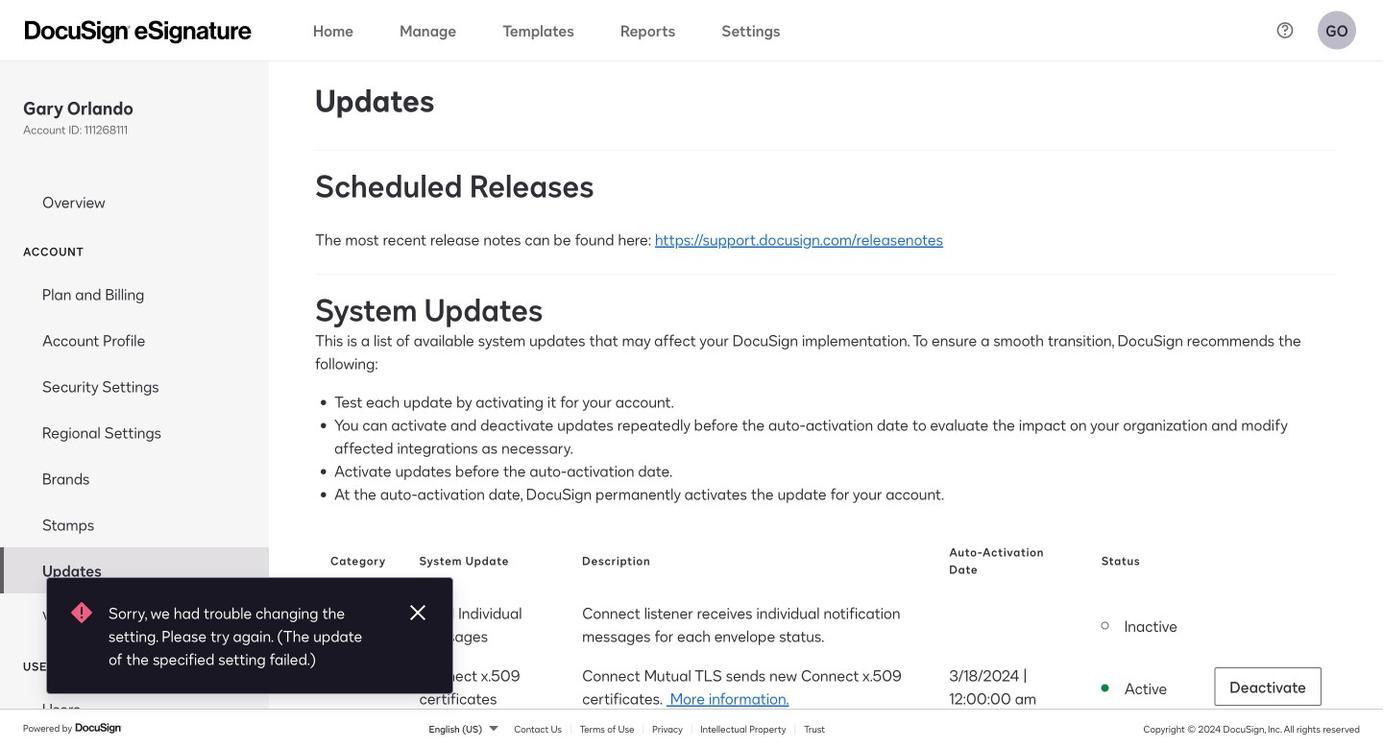 Task type: describe. For each thing, give the bounding box(es) containing it.
docusign image
[[75, 721, 123, 736]]

docusign admin image
[[25, 21, 252, 44]]



Task type: locate. For each thing, give the bounding box(es) containing it.
account element
[[0, 271, 269, 640]]



Task type: vqa. For each thing, say whether or not it's contained in the screenshot.
DocuSign "image"
yes



